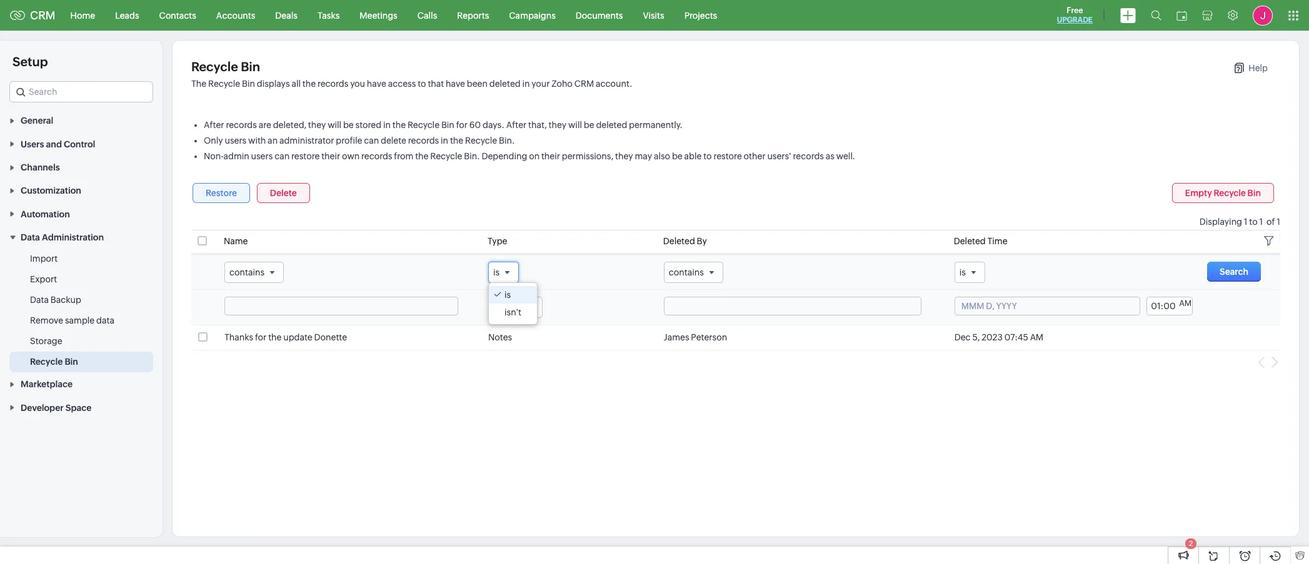 Task type: describe. For each thing, give the bounding box(es) containing it.
records up with
[[226, 120, 257, 130]]

with
[[248, 136, 266, 146]]

none field search
[[9, 81, 153, 103]]

remove sample data link
[[30, 314, 114, 327]]

2 restore from the left
[[714, 151, 742, 161]]

campaigns
[[509, 10, 556, 20]]

own
[[342, 151, 360, 161]]

zoho
[[551, 79, 573, 89]]

after records are deleted, they will be stored in the recycle bin for 60 days. after that, they will be deleted permanently. only users with an administrator profile can delete records in the recycle bin. non-admin users can restore their own records from the recycle bin. depending on their permissions, they may also be able to restore other users' records as well.
[[204, 120, 855, 161]]

general button
[[0, 109, 163, 132]]

export
[[30, 274, 57, 284]]

data administration region
[[0, 249, 163, 373]]

recycle up from
[[408, 120, 439, 130]]

recycle right from
[[430, 151, 462, 161]]

are
[[259, 120, 271, 130]]

marketplace
[[21, 380, 73, 390]]

control
[[64, 139, 95, 149]]

recycle inside data administration region
[[30, 357, 63, 367]]

2 horizontal spatial to
[[1249, 217, 1258, 227]]

users and control
[[21, 139, 95, 149]]

0 vertical spatial crm
[[30, 9, 55, 22]]

customization
[[21, 186, 81, 196]]

deleted for deleted by
[[663, 236, 695, 246]]

backup
[[51, 295, 81, 305]]

account.
[[596, 79, 632, 89]]

developer space
[[21, 403, 92, 413]]

1 will from the left
[[328, 120, 341, 130]]

2
[[1189, 540, 1193, 548]]

to inside recycle bin the recycle bin displays all the records you have access to that have been deleted in your zoho crm account.
[[418, 79, 426, 89]]

contacts
[[159, 10, 196, 20]]

storage
[[30, 336, 62, 346]]

2 have from the left
[[446, 79, 465, 89]]

channels button
[[0, 155, 163, 179]]

create menu image
[[1120, 8, 1136, 23]]

recycle right the at left top
[[208, 79, 240, 89]]

free
[[1067, 6, 1083, 15]]

contains for first contains field from right
[[669, 268, 704, 278]]

your
[[532, 79, 550, 89]]

setup
[[13, 54, 48, 69]]

calendar image
[[1177, 10, 1187, 20]]

accounts
[[216, 10, 255, 20]]

upgrade
[[1057, 16, 1093, 24]]

recycle bin the recycle bin displays all the records you have access to that have been deleted in your zoho crm account.
[[191, 59, 632, 89]]

recycle bin
[[30, 357, 78, 367]]

days.
[[483, 120, 504, 130]]

MMM D, YYYY text field
[[954, 297, 1140, 316]]

0 horizontal spatial for
[[255, 333, 267, 343]]

tasks link
[[308, 0, 350, 30]]

2023
[[982, 333, 1003, 343]]

1 after from the left
[[204, 120, 224, 130]]

create menu element
[[1113, 0, 1143, 30]]

meetings link
[[350, 0, 407, 30]]

leads
[[115, 10, 139, 20]]

administrator
[[279, 136, 334, 146]]

data for data backup
[[30, 295, 49, 305]]

that,
[[528, 120, 547, 130]]

general
[[21, 116, 53, 126]]

update
[[283, 333, 312, 343]]

1 horizontal spatial be
[[584, 120, 594, 130]]

accounts link
[[206, 0, 265, 30]]

delete
[[381, 136, 406, 146]]

5,
[[972, 333, 980, 343]]

0 horizontal spatial bin.
[[464, 151, 480, 161]]

projects
[[684, 10, 717, 20]]

deleted by
[[663, 236, 707, 246]]

visits
[[643, 10, 664, 20]]

1 horizontal spatial they
[[549, 120, 566, 130]]

contains for second contains field from right
[[229, 268, 264, 278]]

1 their from the left
[[321, 151, 340, 161]]

deleted time
[[954, 236, 1007, 246]]

home
[[70, 10, 95, 20]]

space
[[66, 403, 92, 413]]

data backup
[[30, 295, 81, 305]]

name
[[224, 236, 248, 246]]

2 horizontal spatial be
[[672, 151, 682, 161]]

displaying 1 to 1 of 1
[[1200, 217, 1280, 227]]

home link
[[60, 0, 105, 30]]

data backup link
[[30, 294, 81, 306]]

reports link
[[447, 0, 499, 30]]

to inside after records are deleted, they will be stored in the recycle bin for 60 days. after that, they will be deleted permanently. only users with an administrator profile can delete records in the recycle bin. non-admin users can restore their own records from the recycle bin. depending on their permissions, they may also be able to restore other users' records as well.
[[703, 151, 712, 161]]

dec
[[954, 333, 971, 343]]

crm inside recycle bin the recycle bin displays all the records you have access to that have been deleted in your zoho crm account.
[[574, 79, 594, 89]]

1 have from the left
[[367, 79, 386, 89]]

thanks for the update donette
[[224, 333, 349, 343]]

0 horizontal spatial users
[[225, 136, 246, 146]]

you
[[350, 79, 365, 89]]

2 is field from the left
[[954, 262, 985, 283]]

automation button
[[0, 202, 163, 225]]

channels
[[21, 163, 60, 173]]

stored
[[355, 120, 381, 130]]

developer
[[21, 403, 64, 413]]

records left as
[[793, 151, 824, 161]]

leads link
[[105, 0, 149, 30]]

isn't
[[504, 308, 521, 318]]

meetings
[[360, 10, 397, 20]]

marketplace button
[[0, 373, 163, 396]]

recycle bin link
[[30, 356, 78, 368]]

an
[[268, 136, 278, 146]]

1 horizontal spatial can
[[364, 136, 379, 146]]

depending
[[482, 151, 527, 161]]

import
[[30, 254, 58, 264]]

bin left displays
[[242, 79, 255, 89]]

1 vertical spatial users
[[251, 151, 273, 161]]

deals
[[275, 10, 298, 20]]

3 1 from the left
[[1277, 217, 1280, 227]]

documents link
[[566, 0, 633, 30]]

been
[[467, 79, 488, 89]]

1 horizontal spatial is
[[504, 290, 511, 300]]

by
[[697, 236, 707, 246]]

other
[[744, 151, 766, 161]]

customization button
[[0, 179, 163, 202]]



Task type: locate. For each thing, give the bounding box(es) containing it.
non-
[[204, 151, 224, 161]]

recycle down 60
[[465, 136, 497, 146]]

their right on
[[541, 151, 560, 161]]

they
[[308, 120, 326, 130], [549, 120, 566, 130], [615, 151, 633, 161]]

in right delete
[[441, 136, 448, 146]]

can down an
[[275, 151, 290, 161]]

None text field
[[224, 297, 458, 316], [664, 297, 922, 316], [224, 297, 458, 316], [664, 297, 922, 316]]

records left you
[[318, 79, 348, 89]]

1 horizontal spatial contains field
[[664, 262, 723, 283]]

for right the 'thanks'
[[255, 333, 267, 343]]

0 horizontal spatial contains field
[[224, 262, 284, 283]]

visits link
[[633, 0, 674, 30]]

0 horizontal spatial their
[[321, 151, 340, 161]]

data inside region
[[30, 295, 49, 305]]

is
[[493, 268, 500, 278], [959, 268, 966, 278], [504, 290, 511, 300]]

1 horizontal spatial for
[[456, 120, 468, 130]]

deleted right been
[[489, 79, 521, 89]]

0 vertical spatial am
[[1179, 299, 1192, 308]]

1 1 from the left
[[1244, 217, 1247, 227]]

also
[[654, 151, 670, 161]]

profile image
[[1253, 5, 1273, 25]]

access
[[388, 79, 416, 89]]

1 horizontal spatial in
[[441, 136, 448, 146]]

the
[[302, 79, 316, 89], [392, 120, 406, 130], [450, 136, 463, 146], [415, 151, 429, 161], [268, 333, 282, 343]]

contains down deleted by
[[669, 268, 704, 278]]

1 horizontal spatial deleted
[[596, 120, 627, 130]]

1 horizontal spatial contains
[[669, 268, 704, 278]]

users
[[21, 139, 44, 149]]

search element
[[1143, 0, 1169, 31]]

donette
[[314, 333, 347, 343]]

bin up displays
[[241, 59, 260, 74]]

deleted inside recycle bin the recycle bin displays all the records you have access to that have been deleted in your zoho crm account.
[[489, 79, 521, 89]]

data down export
[[30, 295, 49, 305]]

1 horizontal spatial bin.
[[499, 136, 515, 146]]

users and control button
[[0, 132, 163, 155]]

1 right of
[[1277, 217, 1280, 227]]

2 1 from the left
[[1259, 217, 1263, 227]]

1 contains from the left
[[229, 268, 264, 278]]

2 vertical spatial to
[[1249, 217, 1258, 227]]

time
[[987, 236, 1007, 246]]

1 vertical spatial to
[[703, 151, 712, 161]]

1 vertical spatial in
[[383, 120, 391, 130]]

documents
[[576, 10, 623, 20]]

1 deleted from the left
[[663, 236, 695, 246]]

0 horizontal spatial contains
[[229, 268, 264, 278]]

1 is field from the left
[[488, 262, 519, 283]]

2 horizontal spatial they
[[615, 151, 633, 161]]

contains field down name
[[224, 262, 284, 283]]

bin. down 60
[[464, 151, 480, 161]]

in up delete
[[383, 120, 391, 130]]

1 horizontal spatial 1
[[1259, 217, 1263, 227]]

0 horizontal spatial have
[[367, 79, 386, 89]]

0 horizontal spatial is field
[[488, 262, 519, 283]]

deleted inside after records are deleted, they will be stored in the recycle bin for 60 days. after that, they will be deleted permanently. only users with an administrator profile can delete records in the recycle bin. non-admin users can restore their own records from the recycle bin. depending on their permissions, they may also be able to restore other users' records as well.
[[596, 120, 627, 130]]

60
[[469, 120, 481, 130]]

the
[[191, 79, 206, 89]]

0 horizontal spatial deleted
[[489, 79, 521, 89]]

users down with
[[251, 151, 273, 161]]

to right able
[[703, 151, 712, 161]]

1 horizontal spatial to
[[703, 151, 712, 161]]

2 will from the left
[[568, 120, 582, 130]]

deleted left by
[[663, 236, 695, 246]]

0 vertical spatial data
[[21, 233, 40, 243]]

storage link
[[30, 335, 62, 348]]

1 left of
[[1259, 217, 1263, 227]]

export link
[[30, 273, 57, 286]]

restore down administrator
[[291, 151, 320, 161]]

profile element
[[1245, 0, 1280, 30]]

crm right zoho
[[574, 79, 594, 89]]

0 horizontal spatial is
[[493, 268, 500, 278]]

bin. up depending
[[499, 136, 515, 146]]

from
[[394, 151, 413, 161]]

1 vertical spatial data
[[30, 295, 49, 305]]

crm left home link
[[30, 9, 55, 22]]

bin
[[241, 59, 260, 74], [242, 79, 255, 89], [441, 120, 454, 130], [65, 357, 78, 367]]

is field
[[488, 262, 519, 283], [954, 262, 985, 283]]

1 horizontal spatial their
[[541, 151, 560, 161]]

1 vertical spatial crm
[[574, 79, 594, 89]]

1 restore from the left
[[291, 151, 320, 161]]

have
[[367, 79, 386, 89], [446, 79, 465, 89]]

tree containing is
[[489, 283, 537, 325]]

tasks
[[318, 10, 340, 20]]

0 vertical spatial can
[[364, 136, 379, 146]]

0 vertical spatial bin.
[[499, 136, 515, 146]]

data inside dropdown button
[[21, 233, 40, 243]]

deleted,
[[273, 120, 306, 130]]

0 horizontal spatial after
[[204, 120, 224, 130]]

profile
[[336, 136, 362, 146]]

they right that,
[[549, 120, 566, 130]]

in inside recycle bin the recycle bin displays all the records you have access to that have been deleted in your zoho crm account.
[[522, 79, 530, 89]]

0 horizontal spatial to
[[418, 79, 426, 89]]

bin up marketplace dropdown button
[[65, 357, 78, 367]]

administration
[[42, 233, 104, 243]]

contains
[[229, 268, 264, 278], [669, 268, 704, 278]]

restore left other
[[714, 151, 742, 161]]

records up from
[[408, 136, 439, 146]]

records inside recycle bin the recycle bin displays all the records you have access to that have been deleted in your zoho crm account.
[[318, 79, 348, 89]]

and
[[46, 139, 62, 149]]

deleted left time
[[954, 236, 986, 246]]

0 horizontal spatial they
[[308, 120, 326, 130]]

after
[[204, 120, 224, 130], [506, 120, 527, 130]]

remove
[[30, 316, 63, 326]]

1 vertical spatial can
[[275, 151, 290, 161]]

1 horizontal spatial am
[[1179, 299, 1192, 308]]

0 vertical spatial in
[[522, 79, 530, 89]]

search image
[[1151, 10, 1162, 21]]

dec 5, 2023 07:45 am
[[954, 333, 1043, 343]]

0 horizontal spatial in
[[383, 120, 391, 130]]

bin left 60
[[441, 120, 454, 130]]

james peterson
[[664, 333, 727, 343]]

1 horizontal spatial users
[[251, 151, 273, 161]]

all
[[292, 79, 301, 89]]

2 horizontal spatial 1
[[1277, 217, 1280, 227]]

crm link
[[10, 9, 55, 22]]

able
[[684, 151, 702, 161]]

for inside after records are deleted, they will be stored in the recycle bin for 60 days. after that, they will be deleted permanently. only users with an administrator profile can delete records in the recycle bin. non-admin users can restore their own records from the recycle bin. depending on their permissions, they may also be able to restore other users' records as well.
[[456, 120, 468, 130]]

calls
[[417, 10, 437, 20]]

deleted
[[663, 236, 695, 246], [954, 236, 986, 246]]

1 vertical spatial for
[[255, 333, 267, 343]]

bin inside after records are deleted, they will be stored in the recycle bin for 60 days. after that, they will be deleted permanently. only users with an administrator profile can delete records in the recycle bin. non-admin users can restore their own records from the recycle bin. depending on their permissions, they may also be able to restore other users' records as well.
[[441, 120, 454, 130]]

1 horizontal spatial crm
[[574, 79, 594, 89]]

only
[[204, 136, 223, 146]]

on
[[529, 151, 540, 161]]

the inside recycle bin the recycle bin displays all the records you have access to that have been deleted in your zoho crm account.
[[302, 79, 316, 89]]

2 their from the left
[[541, 151, 560, 161]]

for left 60
[[456, 120, 468, 130]]

0 horizontal spatial crm
[[30, 9, 55, 22]]

records down delete
[[361, 151, 392, 161]]

Search text field
[[10, 82, 153, 102]]

contains down name
[[229, 268, 264, 278]]

they left may
[[615, 151, 633, 161]]

07:45
[[1004, 333, 1028, 343]]

may
[[635, 151, 652, 161]]

None field
[[9, 81, 153, 103], [488, 297, 543, 318], [488, 297, 543, 318]]

1 vertical spatial deleted
[[596, 120, 627, 130]]

help
[[1249, 63, 1268, 73]]

0 vertical spatial deleted
[[489, 79, 521, 89]]

will up the profile on the top left of the page
[[328, 120, 341, 130]]

remove sample data
[[30, 316, 114, 326]]

0 horizontal spatial restore
[[291, 151, 320, 161]]

users'
[[767, 151, 791, 161]]

0 vertical spatial for
[[456, 120, 468, 130]]

in
[[522, 79, 530, 89], [383, 120, 391, 130], [441, 136, 448, 146]]

their left own
[[321, 151, 340, 161]]

peterson
[[691, 333, 727, 343]]

1 horizontal spatial have
[[446, 79, 465, 89]]

restore
[[291, 151, 320, 161], [714, 151, 742, 161]]

automation
[[21, 209, 70, 219]]

sample
[[65, 316, 95, 326]]

2 after from the left
[[506, 120, 527, 130]]

will
[[328, 120, 341, 130], [568, 120, 582, 130]]

0 horizontal spatial deleted
[[663, 236, 695, 246]]

will up permissions,
[[568, 120, 582, 130]]

calls link
[[407, 0, 447, 30]]

2 vertical spatial in
[[441, 136, 448, 146]]

is field up isn't
[[488, 262, 519, 283]]

data up import
[[21, 233, 40, 243]]

None button
[[193, 183, 250, 203], [257, 183, 310, 203], [1172, 183, 1274, 203], [1207, 262, 1261, 282], [193, 183, 250, 203], [257, 183, 310, 203], [1172, 183, 1274, 203], [1207, 262, 1261, 282]]

contains field down by
[[664, 262, 723, 283]]

be up permissions,
[[584, 120, 594, 130]]

recycle down storage
[[30, 357, 63, 367]]

admin
[[224, 151, 249, 161]]

to left that
[[418, 79, 426, 89]]

data for data administration
[[21, 233, 40, 243]]

tree
[[489, 283, 537, 325]]

notes
[[488, 333, 514, 343]]

2 contains from the left
[[669, 268, 704, 278]]

to left of
[[1249, 217, 1258, 227]]

0 horizontal spatial be
[[343, 120, 354, 130]]

data administration
[[21, 233, 104, 243]]

1 horizontal spatial is field
[[954, 262, 985, 283]]

james
[[664, 333, 689, 343]]

contacts link
[[149, 0, 206, 30]]

2 horizontal spatial is
[[959, 268, 966, 278]]

2 horizontal spatial in
[[522, 79, 530, 89]]

after left that,
[[506, 120, 527, 130]]

reports
[[457, 10, 489, 20]]

0 horizontal spatial 1
[[1244, 217, 1247, 227]]

displaying
[[1200, 217, 1242, 227]]

1 contains field from the left
[[224, 262, 284, 283]]

they up administrator
[[308, 120, 326, 130]]

can down stored
[[364, 136, 379, 146]]

users up admin
[[225, 136, 246, 146]]

users
[[225, 136, 246, 146], [251, 151, 273, 161]]

1 horizontal spatial deleted
[[954, 236, 986, 246]]

deleted up permissions,
[[596, 120, 627, 130]]

2 contains field from the left
[[664, 262, 723, 283]]

displays
[[257, 79, 290, 89]]

am
[[1179, 299, 1192, 308], [1030, 333, 1043, 343]]

be up the profile on the top left of the page
[[343, 120, 354, 130]]

0 vertical spatial to
[[418, 79, 426, 89]]

contains field
[[224, 262, 284, 283], [664, 262, 723, 283]]

their
[[321, 151, 340, 161], [541, 151, 560, 161]]

have right you
[[367, 79, 386, 89]]

deals link
[[265, 0, 308, 30]]

2 deleted from the left
[[954, 236, 986, 246]]

1
[[1244, 217, 1247, 227], [1259, 217, 1263, 227], [1277, 217, 1280, 227]]

is field down deleted time
[[954, 262, 985, 283]]

data
[[96, 316, 114, 326]]

for
[[456, 120, 468, 130], [255, 333, 267, 343]]

bin inside data administration region
[[65, 357, 78, 367]]

1 right displaying
[[1244, 217, 1247, 227]]

in left your
[[522, 79, 530, 89]]

developer space button
[[0, 396, 163, 419]]

deleted for deleted time
[[954, 236, 986, 246]]

import link
[[30, 253, 58, 265]]

data administration button
[[0, 225, 163, 249]]

permanently.
[[629, 120, 683, 130]]

1 vertical spatial am
[[1030, 333, 1043, 343]]

1 horizontal spatial after
[[506, 120, 527, 130]]

0 vertical spatial users
[[225, 136, 246, 146]]

1 vertical spatial bin.
[[464, 151, 480, 161]]

1 horizontal spatial restore
[[714, 151, 742, 161]]

None text field
[[1148, 299, 1179, 313]]

be right also
[[672, 151, 682, 161]]

0 horizontal spatial will
[[328, 120, 341, 130]]

0 horizontal spatial am
[[1030, 333, 1043, 343]]

after up only
[[204, 120, 224, 130]]

that
[[428, 79, 444, 89]]

have right that
[[446, 79, 465, 89]]

0 horizontal spatial can
[[275, 151, 290, 161]]

recycle up the at left top
[[191, 59, 238, 74]]

1 horizontal spatial will
[[568, 120, 582, 130]]



Task type: vqa. For each thing, say whether or not it's contained in the screenshot.
seminar
no



